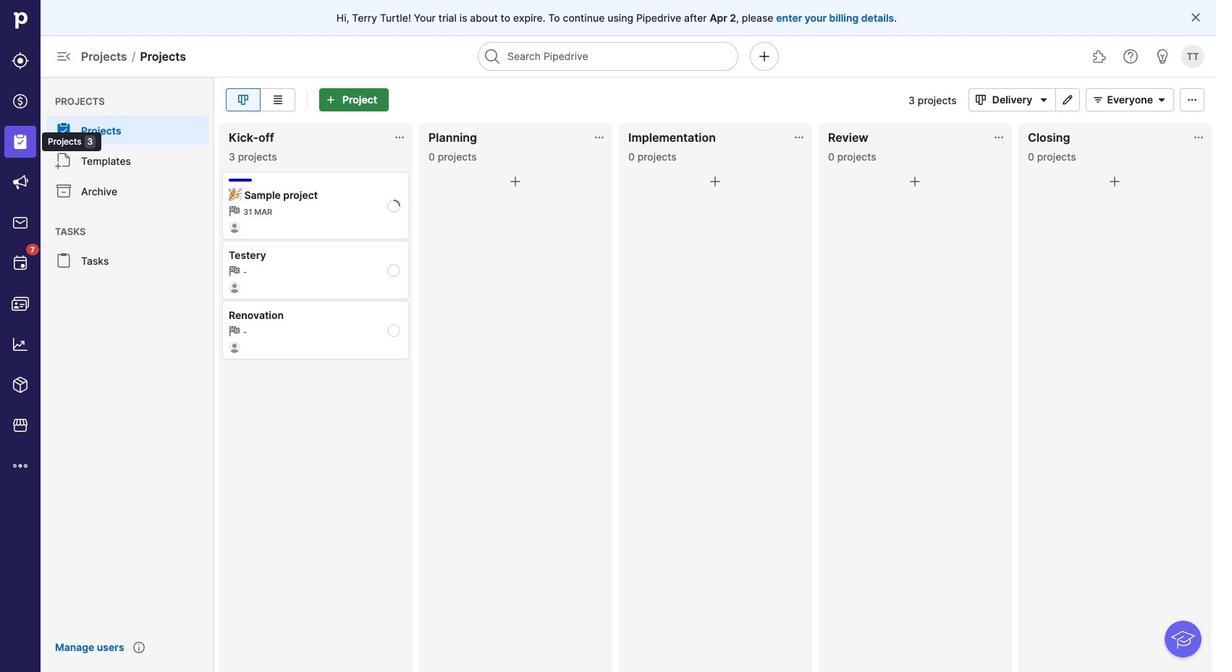 Task type: vqa. For each thing, say whether or not it's contained in the screenshot.
Row
no



Task type: locate. For each thing, give the bounding box(es) containing it.
2 color undefined image from the top
[[55, 152, 72, 169]]

knowledge center bot, also known as kc bot is an onboarding assistant that allows you to see the list of onboarding items in one place for quick and easy reference. this improves your in-app experience. image
[[1165, 621, 1202, 658]]

0 vertical spatial color undefined image
[[55, 122, 72, 139]]

sales inbox image
[[12, 214, 29, 232]]

color primary image
[[972, 94, 990, 106], [1090, 94, 1107, 106], [1153, 94, 1171, 106], [1184, 94, 1201, 106]]

color undefined image up contacts icon
[[12, 255, 29, 272]]

menu item
[[41, 116, 214, 145], [0, 122, 41, 162]]

menu
[[0, 0, 101, 673], [41, 77, 214, 673]]

2 color secondary rgba image from the left
[[794, 132, 805, 143]]

color undefined image right the campaigns icon
[[55, 182, 72, 200]]

more image
[[12, 458, 29, 475]]

color secondary rgba image
[[594, 132, 605, 143], [794, 132, 805, 143], [993, 132, 1005, 143], [1193, 132, 1205, 143]]

home image
[[9, 9, 31, 31]]

color secondary image
[[229, 266, 240, 277], [229, 326, 240, 337]]

products image
[[12, 376, 29, 394]]

1 vertical spatial color undefined image
[[55, 152, 72, 169]]

projects image
[[12, 133, 29, 151]]

marketplace image
[[12, 417, 29, 434]]

color undefined image
[[55, 182, 72, 200], [12, 255, 29, 272]]

deals image
[[12, 93, 29, 110]]

1 color secondary image from the top
[[229, 266, 240, 277]]

quick help image
[[1122, 48, 1140, 65]]

1 vertical spatial color undefined image
[[12, 255, 29, 272]]

campaigns image
[[12, 174, 29, 191]]

color undefined image
[[55, 122, 72, 139], [55, 152, 72, 169], [55, 252, 72, 269]]

2 vertical spatial color undefined image
[[55, 252, 72, 269]]

menu toggle image
[[55, 48, 72, 65]]

leads image
[[12, 52, 29, 70]]

info image
[[133, 642, 144, 654]]

1 vertical spatial color secondary image
[[229, 326, 240, 337]]

2 color secondary image from the top
[[229, 326, 240, 337]]

board image
[[235, 94, 252, 106]]

1 horizontal spatial color undefined image
[[55, 182, 72, 200]]

1 color undefined image from the top
[[55, 122, 72, 139]]

0 vertical spatial color secondary image
[[229, 266, 240, 277]]

color primary image
[[1190, 12, 1202, 23], [1036, 94, 1053, 106], [507, 173, 524, 190], [707, 173, 724, 190], [906, 173, 924, 190], [1106, 173, 1124, 190]]



Task type: describe. For each thing, give the bounding box(es) containing it.
list image
[[269, 94, 286, 106]]

Search Pipedrive field
[[478, 42, 738, 71]]

insights image
[[12, 336, 29, 353]]

color primary inverted image
[[322, 94, 340, 106]]

quick add image
[[756, 48, 773, 65]]

1 color primary image from the left
[[972, 94, 990, 106]]

3 color primary image from the left
[[1153, 94, 1171, 106]]

color secondary image
[[229, 206, 240, 217]]

contacts image
[[12, 295, 29, 313]]

3 color undefined image from the top
[[55, 252, 72, 269]]

edit board image
[[1060, 94, 1077, 106]]

4 color secondary rgba image from the left
[[1193, 132, 1205, 143]]

4 color primary image from the left
[[1184, 94, 1201, 106]]

color secondary rgba image
[[394, 132, 405, 143]]

2 color primary image from the left
[[1090, 94, 1107, 106]]

1 color secondary rgba image from the left
[[594, 132, 605, 143]]

0 horizontal spatial color undefined image
[[12, 255, 29, 272]]

0 vertical spatial color undefined image
[[55, 182, 72, 200]]

3 color secondary rgba image from the left
[[993, 132, 1005, 143]]

sales assistant image
[[1154, 48, 1171, 65]]



